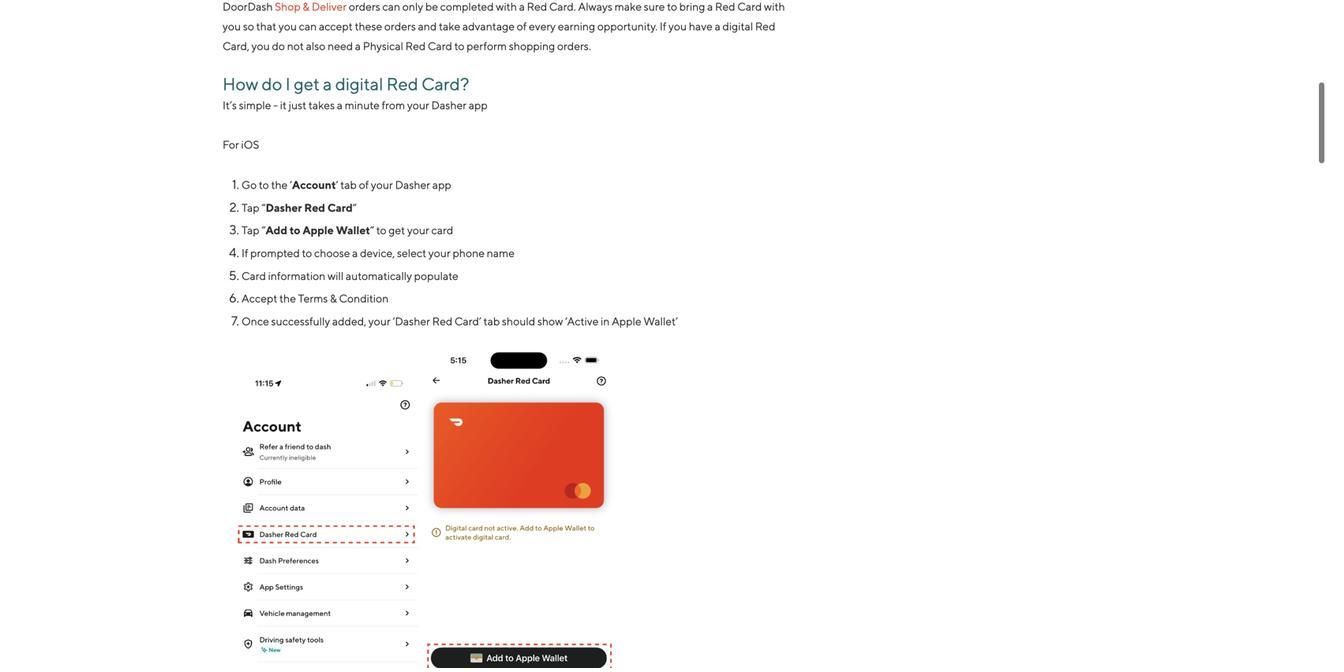 Task type: describe. For each thing, give the bounding box(es) containing it.
for ios
[[223, 138, 259, 151]]

1 with from the left
[[496, 0, 517, 13]]

your right the from
[[407, 99, 430, 112]]

red right bring
[[715, 0, 736, 13]]

how
[[223, 74, 259, 94]]

for
[[223, 138, 239, 151]]

'active
[[566, 315, 599, 328]]

shopping
[[509, 40, 555, 53]]

a left device,
[[352, 247, 358, 260]]

wallet
[[336, 224, 370, 237]]

to up information on the left of page
[[302, 247, 312, 260]]

do inside orders can only be completed with a red card. always make sure to bring a red card with you so that you can accept these orders and take advantage of every earning opportunity. if you have a digital red card, you do not also need a physical red card to perform shopping orders.
[[272, 40, 285, 53]]

tap " dasher red card "
[[242, 201, 357, 214]]

to right add
[[290, 224, 301, 237]]

not
[[287, 40, 304, 53]]

opportunity.
[[598, 20, 658, 33]]

0 horizontal spatial "
[[353, 201, 357, 214]]

a right bring
[[708, 0, 713, 13]]

0 horizontal spatial get
[[294, 74, 320, 94]]

'dasher
[[393, 315, 430, 328]]

0 vertical spatial the
[[271, 179, 288, 192]]

red down account
[[304, 201, 325, 214]]

orders.
[[557, 40, 591, 53]]

these
[[355, 20, 382, 33]]

1 horizontal spatial can
[[383, 0, 400, 13]]

advantage
[[463, 20, 515, 33]]

physical
[[363, 40, 404, 53]]

accept the terms & condition
[[242, 292, 389, 305]]

-
[[273, 99, 278, 112]]

red up every
[[527, 0, 547, 13]]

ios
[[241, 138, 259, 151]]

doordash shop & deliver
[[223, 0, 347, 13]]

go
[[242, 179, 257, 192]]

be
[[426, 0, 438, 13]]

to down take on the left top of the page
[[455, 40, 465, 53]]

card up accept
[[242, 270, 266, 283]]

if prompted to choose a device, select your phone name
[[242, 247, 517, 260]]

it's simple - it just takes a minute from your dasher app
[[223, 99, 488, 112]]

populate
[[414, 270, 459, 283]]

successfully
[[271, 315, 330, 328]]

accept
[[242, 292, 278, 305]]

in
[[601, 315, 610, 328]]

1 vertical spatial apple
[[612, 315, 642, 328]]

device,
[[360, 247, 395, 260]]

card.
[[550, 0, 576, 13]]

i
[[286, 74, 291, 94]]

digital inside orders can only be completed with a red card. always make sure to bring a red card with you so that you can accept these orders and take advantage of every earning opportunity. if you have a digital red card, you do not also need a physical red card to perform shopping orders.
[[723, 20, 754, 33]]

orders can only be completed with a red card. always make sure to bring a red card with you so that you can accept these orders and take advantage of every earning opportunity. if you have a digital red card, you do not also need a physical red card to perform shopping orders.
[[223, 0, 785, 53]]

red left card'
[[433, 315, 453, 328]]

need
[[328, 40, 353, 53]]

how do i get a digital red card?
[[223, 74, 469, 94]]

1 vertical spatial if
[[242, 247, 248, 260]]

have
[[689, 20, 713, 33]]

" for dasher
[[262, 201, 266, 214]]

earning
[[558, 20, 596, 33]]

0 vertical spatial orders
[[349, 0, 381, 13]]

it
[[280, 99, 287, 112]]

a left card.
[[519, 0, 525, 13]]

tap " add to apple wallet " to get your card
[[242, 224, 454, 237]]

minute
[[345, 99, 380, 112]]

added,
[[332, 315, 367, 328]]

0 horizontal spatial can
[[299, 20, 317, 33]]

once
[[242, 315, 269, 328]]

card'
[[455, 315, 482, 328]]

1 vertical spatial orders
[[385, 20, 416, 33]]

of inside orders can only be completed with a red card. always make sure to bring a red card with you so that you can accept these orders and take advantage of every earning opportunity. if you have a digital red card, you do not also need a physical red card to perform shopping orders.
[[517, 20, 527, 33]]

0 horizontal spatial app
[[433, 179, 452, 192]]

should
[[502, 315, 536, 328]]

choose
[[314, 247, 350, 260]]

perform
[[467, 40, 507, 53]]

to right sure
[[667, 0, 678, 13]]

0 vertical spatial dasher
[[432, 99, 467, 112]]

go to the ' account ' tab of your dasher app
[[242, 179, 454, 192]]

add
[[266, 224, 288, 237]]

" for add
[[262, 224, 266, 237]]

take
[[439, 20, 461, 33]]

so
[[243, 20, 254, 33]]

make
[[615, 0, 642, 13]]



Task type: locate. For each thing, give the bounding box(es) containing it.
digital right have
[[723, 20, 754, 33]]

if inside orders can only be completed with a red card. always make sure to bring a red card with you so that you can accept these orders and take advantage of every earning opportunity. if you have a digital red card, you do not also need a physical red card to perform shopping orders.
[[660, 20, 667, 33]]

dasher down card?
[[432, 99, 467, 112]]

simple
[[239, 99, 271, 112]]

"
[[353, 201, 357, 214], [370, 224, 374, 237]]

1 horizontal spatial &
[[330, 292, 337, 305]]

1 vertical spatial the
[[280, 292, 296, 305]]

can left only
[[383, 0, 400, 13]]

you left have
[[669, 20, 687, 33]]

1 horizontal spatial tab
[[484, 315, 500, 328]]

card?
[[422, 74, 469, 94]]

0 vertical spatial can
[[383, 0, 400, 13]]

it's
[[223, 99, 237, 112]]

1 " from the top
[[262, 201, 266, 214]]

completed
[[440, 0, 494, 13]]

0 horizontal spatial orders
[[349, 0, 381, 13]]

0 horizontal spatial dasher
[[266, 201, 302, 214]]

0 horizontal spatial digital
[[335, 74, 383, 94]]

show
[[538, 315, 563, 328]]

orders down only
[[385, 20, 416, 33]]

deliver
[[312, 0, 347, 13]]

card
[[432, 224, 454, 237]]

red up the from
[[387, 74, 419, 94]]

1 vertical spatial get
[[389, 224, 405, 237]]

will
[[328, 270, 344, 283]]

the
[[271, 179, 288, 192], [280, 292, 296, 305]]

tab right card'
[[484, 315, 500, 328]]

get
[[294, 74, 320, 94], [389, 224, 405, 237]]

card information will automatically populate
[[242, 270, 459, 283]]

to up if prompted to choose a device, select your phone name
[[377, 224, 387, 237]]

2 horizontal spatial dasher
[[432, 99, 467, 112]]

your down card
[[429, 247, 451, 260]]

1 tap from the top
[[242, 201, 260, 214]]

1 horizontal spatial apple
[[612, 315, 642, 328]]

tab
[[341, 179, 357, 192], [484, 315, 500, 328]]

1 horizontal spatial with
[[764, 0, 785, 13]]

your right '
[[371, 179, 393, 192]]

that
[[256, 20, 277, 33]]

'
[[290, 179, 292, 192]]

tap for tap " add to apple wallet " to get your card
[[242, 224, 260, 237]]

do left not
[[272, 40, 285, 53]]

and
[[418, 20, 437, 33]]

sure
[[644, 0, 665, 13]]

&
[[303, 0, 310, 13], [330, 292, 337, 305]]

" up wallet
[[353, 201, 357, 214]]

2 " from the top
[[262, 224, 266, 237]]

wallet'
[[644, 315, 678, 328]]

automatically
[[346, 270, 412, 283]]

apple right in
[[612, 315, 642, 328]]

get up select
[[389, 224, 405, 237]]

0 vertical spatial &
[[303, 0, 310, 13]]

account
[[292, 179, 336, 192]]

with
[[496, 0, 517, 13], [764, 0, 785, 13]]

dasher
[[432, 99, 467, 112], [395, 179, 431, 192], [266, 201, 302, 214]]

bring
[[680, 0, 706, 13]]

condition
[[339, 292, 389, 305]]

0 vertical spatial if
[[660, 20, 667, 33]]

0 vertical spatial get
[[294, 74, 320, 94]]

red down and
[[406, 40, 426, 53]]

digital up minute
[[335, 74, 383, 94]]

to
[[667, 0, 678, 13], [455, 40, 465, 53], [259, 179, 269, 192], [290, 224, 301, 237], [377, 224, 387, 237], [302, 247, 312, 260]]

tap left add
[[242, 224, 260, 237]]

a right takes
[[337, 99, 343, 112]]

1 horizontal spatial "
[[370, 224, 374, 237]]

2 with from the left
[[764, 0, 785, 13]]

the left the '
[[271, 179, 288, 192]]

1 horizontal spatial if
[[660, 20, 667, 33]]

orders up these
[[349, 0, 381, 13]]

1 vertical spatial dasher
[[395, 179, 431, 192]]

1 horizontal spatial dasher
[[395, 179, 431, 192]]

1 horizontal spatial of
[[517, 20, 527, 33]]

app down card?
[[469, 99, 488, 112]]

once successfully added, your 'dasher red card' tab should show 'active in apple wallet'
[[242, 315, 681, 328]]

2 tap from the top
[[242, 224, 260, 237]]

0 vertical spatial tab
[[341, 179, 357, 192]]

name
[[487, 247, 515, 260]]

0 vertical spatial of
[[517, 20, 527, 33]]

tab right '
[[341, 179, 357, 192]]

1 vertical spatial of
[[359, 179, 369, 192]]

information
[[268, 270, 326, 283]]

0 horizontal spatial &
[[303, 0, 310, 13]]

card right bring
[[738, 0, 762, 13]]

of left every
[[517, 20, 527, 33]]

& right the "shop" at left top
[[303, 0, 310, 13]]

card,
[[223, 40, 250, 53]]

2 vertical spatial dasher
[[266, 201, 302, 214]]

apple
[[303, 224, 334, 237], [612, 315, 642, 328]]

1 vertical spatial "
[[262, 224, 266, 237]]

0 horizontal spatial if
[[242, 247, 248, 260]]

" up prompted
[[262, 224, 266, 237]]

tap down go
[[242, 201, 260, 214]]

the down information on the left of page
[[280, 292, 296, 305]]

a
[[519, 0, 525, 13], [708, 0, 713, 13], [715, 20, 721, 33], [355, 40, 361, 53], [323, 74, 332, 94], [337, 99, 343, 112], [352, 247, 358, 260]]

prompted
[[250, 247, 300, 260]]

of
[[517, 20, 527, 33], [359, 179, 369, 192]]

if down sure
[[660, 20, 667, 33]]

0 vertical spatial do
[[272, 40, 285, 53]]

1 horizontal spatial get
[[389, 224, 405, 237]]

card down take on the left top of the page
[[428, 40, 452, 53]]

app
[[469, 99, 488, 112], [433, 179, 452, 192]]

also
[[306, 40, 326, 53]]

if left prompted
[[242, 247, 248, 260]]

your down condition
[[369, 315, 391, 328]]

card down '
[[328, 201, 353, 214]]

get right i
[[294, 74, 320, 94]]

you left so
[[223, 20, 241, 33]]

"
[[262, 201, 266, 214], [262, 224, 266, 237]]

shop & deliver link
[[275, 0, 347, 13]]

accept
[[319, 20, 353, 33]]

0 vertical spatial app
[[469, 99, 488, 112]]

tap for tap " dasher red card "
[[242, 201, 260, 214]]

user-added image image
[[223, 352, 618, 669]]

if
[[660, 20, 667, 33], [242, 247, 248, 260]]

you down that
[[252, 40, 270, 53]]

0 vertical spatial apple
[[303, 224, 334, 237]]

you down the "shop" at left top
[[279, 20, 297, 33]]

your
[[407, 99, 430, 112], [371, 179, 393, 192], [407, 224, 430, 237], [429, 247, 451, 260], [369, 315, 391, 328]]

1 horizontal spatial app
[[469, 99, 488, 112]]

can down shop & deliver "link"
[[299, 20, 317, 33]]

phone
[[453, 247, 485, 260]]

just
[[289, 99, 307, 112]]

app up card
[[433, 179, 452, 192]]

0 horizontal spatial tab
[[341, 179, 357, 192]]

'
[[336, 179, 338, 192]]

doordash
[[223, 0, 273, 13]]

to right go
[[259, 179, 269, 192]]

& right the terms
[[330, 292, 337, 305]]

red right have
[[756, 20, 776, 33]]

apple up choose
[[303, 224, 334, 237]]

select
[[397, 247, 427, 260]]

0 vertical spatial digital
[[723, 20, 754, 33]]

1 vertical spatial app
[[433, 179, 452, 192]]

" up device,
[[370, 224, 374, 237]]

0 horizontal spatial apple
[[303, 224, 334, 237]]

a up takes
[[323, 74, 332, 94]]

dasher up select
[[395, 179, 431, 192]]

a right have
[[715, 20, 721, 33]]

card
[[738, 0, 762, 13], [428, 40, 452, 53], [328, 201, 353, 214], [242, 270, 266, 283]]

always
[[578, 0, 613, 13]]

a right the need
[[355, 40, 361, 53]]

terms
[[298, 292, 328, 305]]

0 horizontal spatial with
[[496, 0, 517, 13]]

1 vertical spatial tab
[[484, 315, 500, 328]]

red
[[527, 0, 547, 13], [715, 0, 736, 13], [756, 20, 776, 33], [406, 40, 426, 53], [387, 74, 419, 94], [304, 201, 325, 214], [433, 315, 453, 328]]

do left i
[[262, 74, 282, 94]]

orders
[[349, 0, 381, 13], [385, 20, 416, 33]]

only
[[403, 0, 423, 13]]

can
[[383, 0, 400, 13], [299, 20, 317, 33]]

of right '
[[359, 179, 369, 192]]

every
[[529, 20, 556, 33]]

dasher down the '
[[266, 201, 302, 214]]

digital
[[723, 20, 754, 33], [335, 74, 383, 94]]

1 vertical spatial do
[[262, 74, 282, 94]]

your up select
[[407, 224, 430, 237]]

" up add
[[262, 201, 266, 214]]

0 horizontal spatial of
[[359, 179, 369, 192]]

1 vertical spatial can
[[299, 20, 317, 33]]

takes
[[309, 99, 335, 112]]

1 vertical spatial "
[[370, 224, 374, 237]]

0 vertical spatial "
[[262, 201, 266, 214]]

1 horizontal spatial orders
[[385, 20, 416, 33]]

0 vertical spatial "
[[353, 201, 357, 214]]

1 vertical spatial tap
[[242, 224, 260, 237]]

1 horizontal spatial digital
[[723, 20, 754, 33]]

1 vertical spatial &
[[330, 292, 337, 305]]

shop
[[275, 0, 301, 13]]

1 vertical spatial digital
[[335, 74, 383, 94]]

0 vertical spatial tap
[[242, 201, 260, 214]]

you
[[223, 20, 241, 33], [279, 20, 297, 33], [669, 20, 687, 33], [252, 40, 270, 53]]

from
[[382, 99, 405, 112]]

do
[[272, 40, 285, 53], [262, 74, 282, 94]]



Task type: vqa. For each thing, say whether or not it's contained in the screenshot.
Pre- in "Over the past couple of months, we received numerous reports from Dashers that our pre-claimed system is not functioning as intended. In order to improve your overall dashing experience, we will be moving Drive deliveries to a more effective assignment algorithm."
no



